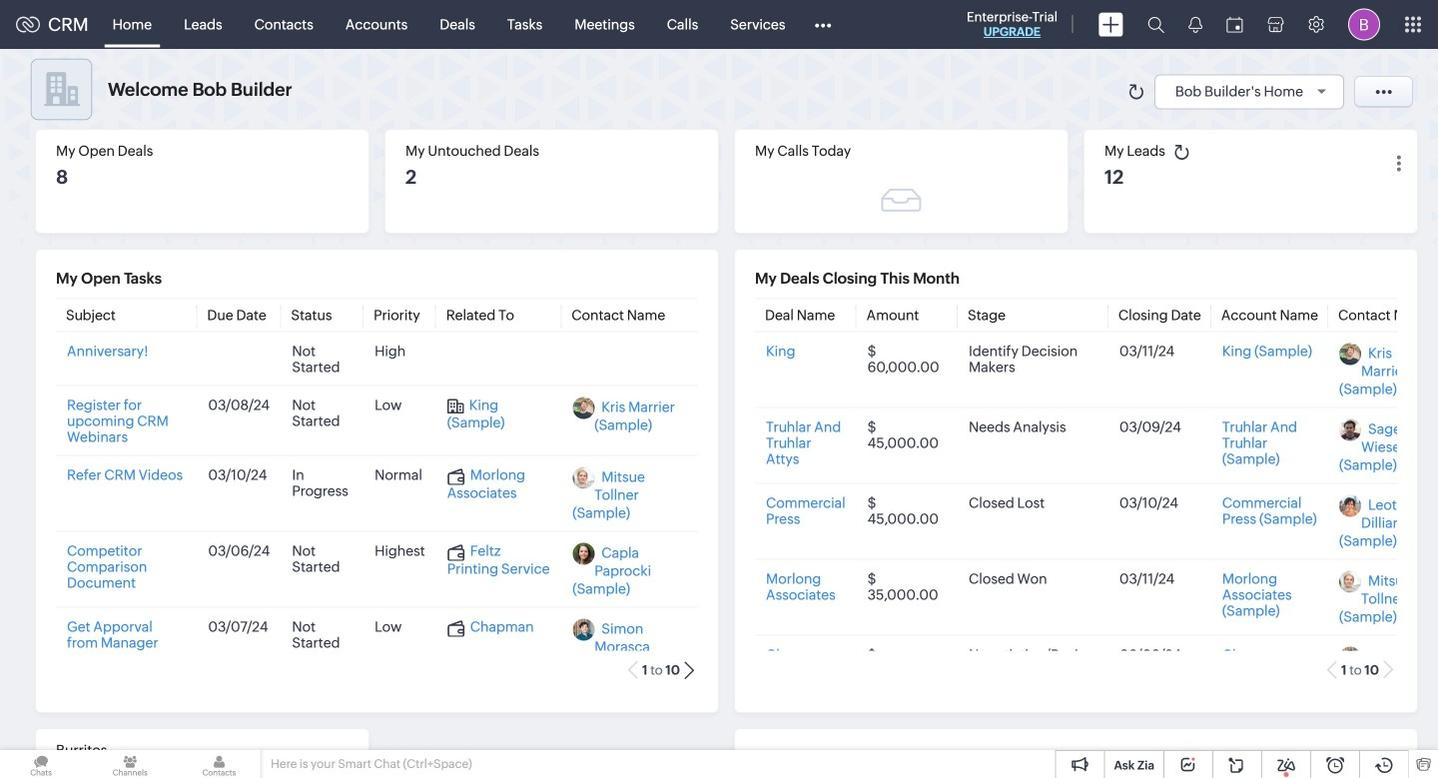 Task type: locate. For each thing, give the bounding box(es) containing it.
chats image
[[0, 750, 82, 778]]

logo image
[[16, 16, 40, 32]]

profile element
[[1337, 0, 1393, 48]]

profile image
[[1349, 8, 1381, 40]]



Task type: describe. For each thing, give the bounding box(es) containing it.
signals image
[[1189, 16, 1203, 33]]

calendar image
[[1227, 16, 1244, 32]]

Other Modules field
[[802, 8, 845, 40]]

create menu image
[[1099, 12, 1124, 36]]

search element
[[1136, 0, 1177, 49]]

create menu element
[[1087, 0, 1136, 48]]

channels image
[[89, 750, 171, 778]]

search image
[[1148, 16, 1165, 33]]

signals element
[[1177, 0, 1215, 49]]

contacts image
[[178, 750, 260, 778]]



Task type: vqa. For each thing, say whether or not it's contained in the screenshot.
Calendar image
yes



